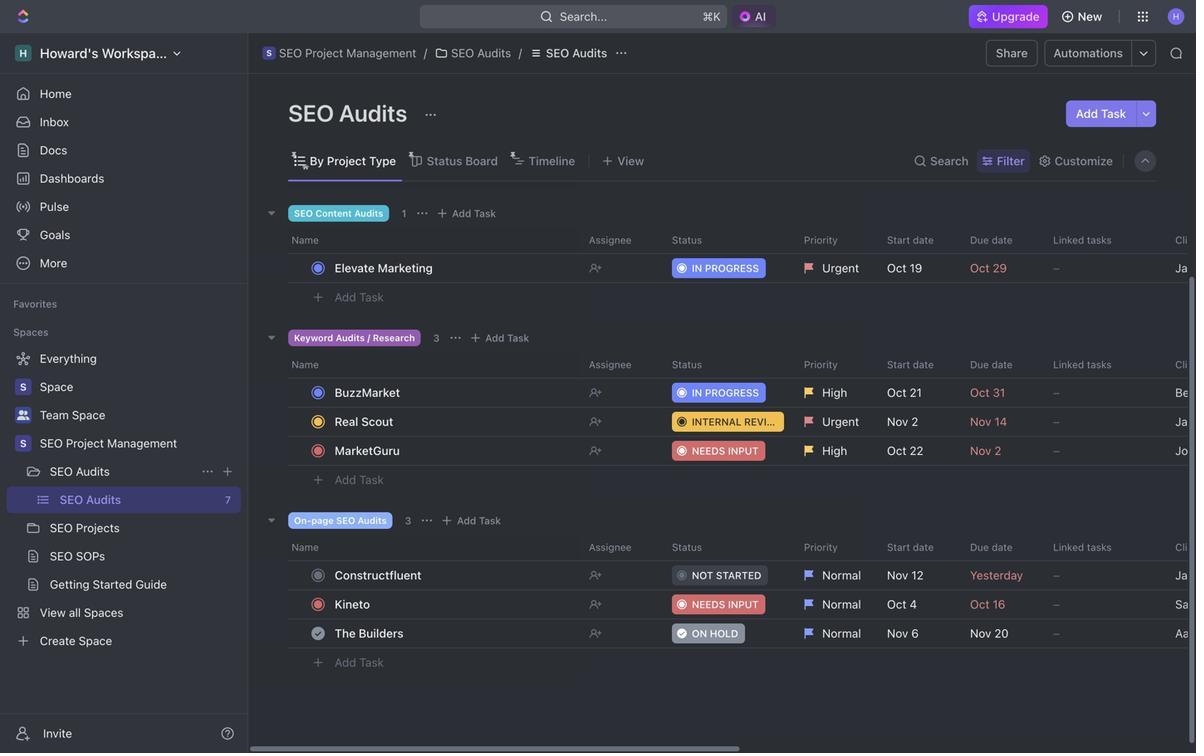 Task type: locate. For each thing, give the bounding box(es) containing it.
1 horizontal spatial management
[[346, 46, 416, 60]]

assignee for buzzmarket
[[589, 359, 632, 371]]

2 start date button from the top
[[877, 351, 960, 378]]

name button up buzzmarket link
[[288, 351, 579, 378]]

name down on-
[[292, 542, 319, 553]]

1 normal button from the top
[[794, 561, 877, 591]]

team
[[40, 408, 69, 422]]

space for team
[[72, 408, 105, 422]]

2 linked from the top
[[1054, 359, 1084, 371]]

– for jam
[[1054, 261, 1060, 275]]

1 vertical spatial start
[[887, 359, 910, 371]]

automations button
[[1046, 41, 1132, 66]]

0 vertical spatial progress
[[705, 263, 759, 274]]

0 vertical spatial priority button
[[794, 227, 877, 253]]

1
[[402, 208, 407, 219]]

2 due date button from the top
[[960, 351, 1044, 378]]

home
[[40, 87, 72, 101]]

name down keyword
[[292, 359, 319, 371]]

– button left aaro
[[1044, 619, 1166, 649]]

urgent button
[[794, 253, 877, 283], [794, 407, 877, 437]]

2 vertical spatial assignee button
[[579, 534, 662, 561]]

real scout link
[[331, 410, 576, 434]]

0 vertical spatial linked tasks
[[1054, 234, 1112, 246]]

linked for jane
[[1054, 542, 1084, 553]]

progress for high
[[705, 387, 759, 399]]

2 start date from the top
[[887, 359, 934, 371]]

3 priority button from the top
[[794, 534, 877, 561]]

2 clien from the top
[[1176, 359, 1196, 371]]

1 needs input from the top
[[692, 445, 759, 457]]

2 start from the top
[[887, 359, 910, 371]]

– for john
[[1054, 444, 1060, 458]]

1 assignee button from the top
[[579, 227, 662, 253]]

1 vertical spatial priority
[[804, 359, 838, 371]]

1 urgent button from the top
[[794, 253, 877, 283]]

in progress button for urgent
[[662, 253, 794, 283]]

linked tasks for jane
[[1054, 542, 1112, 553]]

seo content audits
[[294, 208, 383, 219]]

2 vertical spatial status button
[[662, 534, 794, 561]]

3 for constructfluent
[[405, 515, 411, 527]]

– for sam
[[1054, 598, 1060, 612]]

status for seo content audits
[[672, 234, 702, 246]]

1 vertical spatial s
[[20, 381, 27, 393]]

1 vertical spatial project
[[327, 154, 366, 168]]

3 linked from the top
[[1054, 542, 1084, 553]]

name down content at left top
[[292, 234, 319, 246]]

1 vertical spatial name button
[[288, 351, 579, 378]]

favorites
[[13, 298, 57, 310]]

2 in progress button from the top
[[662, 378, 794, 408]]

assignee
[[589, 234, 632, 246], [589, 359, 632, 371], [589, 542, 632, 553]]

– button left the sam
[[1044, 590, 1166, 620]]

marketguru
[[335, 444, 400, 458]]

in progress for urgent
[[692, 263, 759, 274]]

spaces down getting started guide
[[84, 606, 123, 620]]

view button
[[596, 142, 650, 181]]

start for high
[[887, 359, 910, 371]]

the builders link
[[331, 622, 576, 646]]

– button for jake
[[1044, 407, 1166, 437]]

create space
[[40, 634, 112, 648]]

the builders
[[335, 627, 404, 641]]

1 status button from the top
[[662, 227, 794, 253]]

spaces inside tree
[[84, 606, 123, 620]]

needs input down internal review dropdown button
[[692, 445, 759, 457]]

3 due from the top
[[970, 542, 989, 553]]

1 high from the top
[[823, 386, 847, 400]]

6 – from the top
[[1054, 598, 1060, 612]]

0 vertical spatial 3
[[433, 332, 440, 344]]

add task button down status board "link"
[[432, 204, 503, 223]]

jam
[[1176, 261, 1196, 275]]

0 vertical spatial name
[[292, 234, 319, 246]]

1 in progress button from the top
[[662, 253, 794, 283]]

1 needs input button from the top
[[662, 436, 794, 466]]

more
[[40, 256, 67, 270]]

3 linked tasks from the top
[[1054, 542, 1112, 553]]

2 vertical spatial name button
[[288, 534, 579, 561]]

– button left "jake"
[[1044, 407, 1166, 437]]

1 vertical spatial start date
[[887, 359, 934, 371]]

1 vertical spatial needs
[[692, 599, 725, 611]]

1 in progress from the top
[[692, 263, 759, 274]]

input down started on the bottom
[[728, 599, 759, 611]]

0 horizontal spatial management
[[107, 437, 177, 450]]

0 horizontal spatial view
[[40, 606, 66, 620]]

normal button for aaro
[[794, 619, 877, 649]]

in
[[692, 263, 702, 274], [692, 387, 702, 399]]

1 needs from the top
[[692, 445, 725, 457]]

1 vertical spatial view
[[40, 606, 66, 620]]

elevate
[[335, 261, 375, 275]]

3 normal button from the top
[[794, 619, 877, 649]]

3 due date button from the top
[[960, 534, 1044, 561]]

needs input button down internal review
[[662, 436, 794, 466]]

4 – button from the top
[[1044, 436, 1166, 466]]

scout
[[361, 415, 393, 429]]

1 vertical spatial clien button
[[1166, 351, 1196, 378]]

3 – button from the top
[[1044, 407, 1166, 437]]

0 vertical spatial input
[[728, 445, 759, 457]]

1 vertical spatial in progress
[[692, 387, 759, 399]]

needs input for high
[[692, 445, 759, 457]]

0 horizontal spatial seo project management, , element
[[15, 435, 32, 452]]

– button left the ben
[[1044, 378, 1166, 408]]

status inside "link"
[[427, 154, 462, 168]]

3 for buzzmarket
[[433, 332, 440, 344]]

type
[[369, 154, 396, 168]]

view button
[[596, 150, 650, 173]]

1 vertical spatial due date button
[[960, 351, 1044, 378]]

1 linked tasks button from the top
[[1044, 227, 1166, 253]]

3 – from the top
[[1054, 415, 1060, 429]]

due date button for normal
[[960, 534, 1044, 561]]

normal button for sam
[[794, 590, 877, 620]]

3 due date from the top
[[970, 542, 1013, 553]]

0 vertical spatial h
[[1173, 11, 1180, 21]]

task
[[1101, 107, 1127, 120], [474, 208, 496, 219], [359, 291, 384, 304], [507, 332, 529, 344], [359, 473, 384, 487], [479, 515, 501, 527], [359, 656, 384, 670]]

1 vertical spatial in progress button
[[662, 378, 794, 408]]

1 vertical spatial needs input
[[692, 599, 759, 611]]

7 – button from the top
[[1044, 619, 1166, 649]]

start date
[[887, 234, 934, 246], [887, 359, 934, 371], [887, 542, 934, 553]]

2 needs input from the top
[[692, 599, 759, 611]]

0 vertical spatial project
[[305, 46, 343, 60]]

1 input from the top
[[728, 445, 759, 457]]

needs input up hold
[[692, 599, 759, 611]]

2 assignee button from the top
[[579, 351, 662, 378]]

space up team
[[40, 380, 73, 394]]

– for ben 
[[1054, 386, 1060, 400]]

needs down not
[[692, 599, 725, 611]]

1 vertical spatial input
[[728, 599, 759, 611]]

2 needs input button from the top
[[662, 590, 794, 620]]

2 due from the top
[[970, 359, 989, 371]]

0 vertical spatial high
[[823, 386, 847, 400]]

sidebar navigation
[[0, 33, 252, 754]]

4 – from the top
[[1054, 444, 1060, 458]]

2 vertical spatial space
[[79, 634, 112, 648]]

2 normal from the top
[[823, 598, 861, 612]]

favorites button
[[7, 294, 64, 314]]

h inside dropdown button
[[1173, 11, 1180, 21]]

docs link
[[7, 137, 241, 164]]

1 vertical spatial normal
[[823, 598, 861, 612]]

1 linked tasks from the top
[[1054, 234, 1112, 246]]

3 assignee from the top
[[589, 542, 632, 553]]

priority button
[[794, 227, 877, 253], [794, 351, 877, 378], [794, 534, 877, 561]]

2 needs from the top
[[692, 599, 725, 611]]

3 start date button from the top
[[877, 534, 960, 561]]

audits
[[477, 46, 511, 60], [572, 46, 607, 60], [339, 99, 407, 127], [354, 208, 383, 219], [336, 333, 365, 343], [76, 465, 110, 479], [86, 493, 121, 507], [358, 515, 387, 526]]

1 priority from the top
[[804, 234, 838, 246]]

needs input button for normal
[[662, 590, 794, 620]]

tree containing everything
[[7, 346, 241, 655]]

– button left john
[[1044, 436, 1166, 466]]

keyword
[[294, 333, 333, 343]]

assignee button
[[579, 227, 662, 253], [579, 351, 662, 378], [579, 534, 662, 561]]

date
[[913, 234, 934, 246], [992, 234, 1013, 246], [913, 359, 934, 371], [992, 359, 1013, 371], [913, 542, 934, 553], [992, 542, 1013, 553]]

1 urgent from the top
[[823, 261, 859, 275]]

5 – from the top
[[1054, 569, 1060, 582]]

clien button for jane
[[1166, 534, 1196, 561]]

input for normal
[[728, 599, 759, 611]]

0 horizontal spatial h
[[19, 47, 27, 59]]

0 vertical spatial s
[[266, 48, 272, 58]]

clien button up jane in the right bottom of the page
[[1166, 534, 1196, 561]]

2 assignee from the top
[[589, 359, 632, 371]]

space down view all spaces on the left bottom of the page
[[79, 634, 112, 648]]

1 – from the top
[[1054, 261, 1060, 275]]

0 vertical spatial start date button
[[877, 227, 960, 253]]

1 vertical spatial spaces
[[84, 606, 123, 620]]

space right team
[[72, 408, 105, 422]]

1 vertical spatial name
[[292, 359, 319, 371]]

0 vertical spatial high button
[[794, 378, 877, 408]]

0 vertical spatial linked
[[1054, 234, 1084, 246]]

start for normal
[[887, 542, 910, 553]]

2 vertical spatial assignee
[[589, 542, 632, 553]]

needs input button down not started
[[662, 590, 794, 620]]

workspace
[[102, 45, 171, 61]]

– button left jam
[[1044, 253, 1166, 283]]

1 in from the top
[[692, 263, 702, 274]]

2 vertical spatial name
[[292, 542, 319, 553]]

2 status button from the top
[[662, 351, 794, 378]]

name button up elevate marketing "link"
[[288, 227, 579, 253]]

normal for jane
[[823, 569, 861, 582]]

high
[[823, 386, 847, 400], [823, 444, 847, 458]]

space, , element
[[15, 379, 32, 395]]

3 tasks from the top
[[1087, 542, 1112, 553]]

urgent for jake
[[823, 415, 859, 429]]

input down internal review
[[728, 445, 759, 457]]

2 vertical spatial linked tasks button
[[1044, 534, 1166, 561]]

– button for ben 
[[1044, 378, 1166, 408]]

clien button up jam
[[1166, 227, 1196, 253]]

0 vertical spatial normal
[[823, 569, 861, 582]]

2 priority from the top
[[804, 359, 838, 371]]

2 vertical spatial linked
[[1054, 542, 1084, 553]]

1 vertical spatial assignee button
[[579, 351, 662, 378]]

7 – from the top
[[1054, 627, 1060, 641]]

view inside button
[[618, 154, 644, 168]]

3 clien from the top
[[1176, 542, 1196, 553]]

1 normal from the top
[[823, 569, 861, 582]]

5 – button from the top
[[1044, 561, 1166, 591]]

0 vertical spatial in progress button
[[662, 253, 794, 283]]

1 vertical spatial linked tasks
[[1054, 359, 1112, 371]]

0 vertical spatial start
[[887, 234, 910, 246]]

add task button down elevate
[[327, 287, 391, 307]]

0 vertical spatial priority
[[804, 234, 838, 246]]

hold
[[710, 628, 738, 640]]

3 assignee button from the top
[[579, 534, 662, 561]]

1 vertical spatial linked
[[1054, 359, 1084, 371]]

0 horizontal spatial 3
[[405, 515, 411, 527]]

research
[[373, 333, 415, 343]]

clien up the ben
[[1176, 359, 1196, 371]]

everything link
[[7, 346, 238, 372]]

seo
[[279, 46, 302, 60], [451, 46, 474, 60], [546, 46, 569, 60], [288, 99, 334, 127], [294, 208, 313, 219], [40, 437, 63, 450], [50, 465, 73, 479], [60, 493, 83, 507], [336, 515, 355, 526], [50, 521, 73, 535], [50, 550, 73, 563]]

add task button
[[1066, 101, 1137, 127], [432, 204, 503, 223], [327, 287, 391, 307], [465, 328, 536, 348], [327, 470, 391, 490], [437, 511, 508, 531], [327, 653, 391, 673]]

1 vertical spatial in
[[692, 387, 702, 399]]

2 vertical spatial linked tasks
[[1054, 542, 1112, 553]]

1 vertical spatial seo project management, , element
[[15, 435, 32, 452]]

add up buzzmarket link
[[485, 332, 505, 344]]

0 vertical spatial name button
[[288, 227, 579, 253]]

2 priority button from the top
[[794, 351, 877, 378]]

guide
[[135, 578, 167, 592]]

clien for ben 
[[1176, 359, 1196, 371]]

1 – button from the top
[[1044, 253, 1166, 283]]

name for buzzmarket
[[292, 359, 319, 371]]

0 vertical spatial clien button
[[1166, 227, 1196, 253]]

due date button for high
[[960, 351, 1044, 378]]

by project type
[[310, 154, 396, 168]]

1 vertical spatial start date button
[[877, 351, 960, 378]]

3 normal from the top
[[823, 627, 861, 641]]

2 – button from the top
[[1044, 378, 1166, 408]]

0 vertical spatial seo project management, , element
[[263, 47, 276, 60]]

clien
[[1176, 234, 1196, 246], [1176, 359, 1196, 371], [1176, 542, 1196, 553]]

on hold button
[[662, 619, 794, 649]]

home link
[[7, 81, 241, 107]]

spaces
[[13, 327, 49, 338], [84, 606, 123, 620]]

0 vertical spatial needs input button
[[662, 436, 794, 466]]

clien up jane in the right bottom of the page
[[1176, 542, 1196, 553]]

linked tasks button for jane
[[1044, 534, 1166, 561]]

1 horizontal spatial seo project management, , element
[[263, 47, 276, 60]]

2 due date from the top
[[970, 359, 1013, 371]]

john
[[1176, 444, 1196, 458]]

2 name from the top
[[292, 359, 319, 371]]

s inside seo project management, , element
[[20, 438, 27, 449]]

0 vertical spatial due date
[[970, 234, 1013, 246]]

2 progress from the top
[[705, 387, 759, 399]]

2 high from the top
[[823, 444, 847, 458]]

spaces down the favorites
[[13, 327, 49, 338]]

status button for high
[[662, 351, 794, 378]]

view left all
[[40, 606, 66, 620]]

project inside tree
[[66, 437, 104, 450]]

linked for ben 
[[1054, 359, 1084, 371]]

– button left jane in the right bottom of the page
[[1044, 561, 1166, 591]]

start date button
[[877, 227, 960, 253], [877, 351, 960, 378], [877, 534, 960, 561]]

2 vertical spatial due date
[[970, 542, 1013, 553]]

add task button down the builders
[[327, 653, 391, 673]]

name for constructfluent
[[292, 542, 319, 553]]

due date for high
[[970, 359, 1013, 371]]

0 vertical spatial needs
[[692, 445, 725, 457]]

s inside space, , element
[[20, 381, 27, 393]]

user group image
[[17, 410, 29, 420]]

high button for john
[[794, 436, 877, 466]]

2 input from the top
[[728, 599, 759, 611]]

0 vertical spatial in progress
[[692, 263, 759, 274]]

1 vertical spatial due date
[[970, 359, 1013, 371]]

1 name button from the top
[[288, 227, 579, 253]]

2 clien button from the top
[[1166, 351, 1196, 378]]

1 vertical spatial urgent button
[[794, 407, 877, 437]]

0 vertical spatial needs input
[[692, 445, 759, 457]]

2 tasks from the top
[[1087, 359, 1112, 371]]

1 vertical spatial status button
[[662, 351, 794, 378]]

started
[[716, 570, 762, 582]]

2 linked tasks from the top
[[1054, 359, 1112, 371]]

the
[[335, 627, 356, 641]]

2 urgent from the top
[[823, 415, 859, 429]]

needs input button for high
[[662, 436, 794, 466]]

3 name from the top
[[292, 542, 319, 553]]

seo project management, , element
[[263, 47, 276, 60], [15, 435, 32, 452]]

0 vertical spatial urgent
[[823, 261, 859, 275]]

progress
[[705, 263, 759, 274], [705, 387, 759, 399]]

priority button for normal
[[794, 534, 877, 561]]

1 vertical spatial high
[[823, 444, 847, 458]]

2 linked tasks button from the top
[[1044, 351, 1166, 378]]

tasks
[[1087, 234, 1112, 246], [1087, 359, 1112, 371], [1087, 542, 1112, 553]]

3 start from the top
[[887, 542, 910, 553]]

name button up constructfluent link
[[288, 534, 579, 561]]

1 vertical spatial high button
[[794, 436, 877, 466]]

s inside s seo project management /
[[266, 48, 272, 58]]

in progress for high
[[692, 387, 759, 399]]

normal for aaro
[[823, 627, 861, 641]]

6 – button from the top
[[1044, 590, 1166, 620]]

0 vertical spatial urgent button
[[794, 253, 877, 283]]

1 horizontal spatial h
[[1173, 11, 1180, 21]]

2 vertical spatial clien button
[[1166, 534, 1196, 561]]

0 horizontal spatial spaces
[[13, 327, 49, 338]]

2 urgent button from the top
[[794, 407, 877, 437]]

2 vertical spatial clien
[[1176, 542, 1196, 553]]

in progress
[[692, 263, 759, 274], [692, 387, 759, 399]]

3 clien button from the top
[[1166, 534, 1196, 561]]

0 vertical spatial assignee
[[589, 234, 632, 246]]

2 in progress from the top
[[692, 387, 759, 399]]

0 vertical spatial status button
[[662, 227, 794, 253]]

0 vertical spatial start date
[[887, 234, 934, 246]]

buzzmarket link
[[331, 381, 576, 405]]

3 right research at left
[[433, 332, 440, 344]]

status button
[[662, 227, 794, 253], [662, 351, 794, 378], [662, 534, 794, 561]]

1 high button from the top
[[794, 378, 877, 408]]

2 vertical spatial normal
[[823, 627, 861, 641]]

0 vertical spatial view
[[618, 154, 644, 168]]

– button for jane
[[1044, 561, 1166, 591]]

view right timeline
[[618, 154, 644, 168]]

2 vertical spatial priority button
[[794, 534, 877, 561]]

howard's workspace, , element
[[15, 45, 32, 61]]

seo sops
[[50, 550, 105, 563]]

0 vertical spatial due date button
[[960, 227, 1044, 253]]

2 vertical spatial start
[[887, 542, 910, 553]]

board
[[465, 154, 498, 168]]

/
[[424, 46, 427, 60], [519, 46, 522, 60], [367, 333, 370, 343]]

2 name button from the top
[[288, 351, 579, 378]]

elevate marketing
[[335, 261, 433, 275]]

constructfluent link
[[331, 564, 576, 588]]

start
[[887, 234, 910, 246], [887, 359, 910, 371], [887, 542, 910, 553]]

urgent for jam
[[823, 261, 859, 275]]

add
[[1076, 107, 1098, 120], [452, 208, 471, 219], [335, 291, 356, 304], [485, 332, 505, 344], [335, 473, 356, 487], [457, 515, 476, 527], [335, 656, 356, 670]]

2 in from the top
[[692, 387, 702, 399]]

3 up "constructfluent"
[[405, 515, 411, 527]]

new
[[1078, 10, 1103, 23]]

input
[[728, 445, 759, 457], [728, 599, 759, 611]]

1 vertical spatial due
[[970, 359, 989, 371]]

3 priority from the top
[[804, 542, 838, 553]]

due date for normal
[[970, 542, 1013, 553]]

3 name button from the top
[[288, 534, 579, 561]]

2 vertical spatial project
[[66, 437, 104, 450]]

0 vertical spatial linked tasks button
[[1044, 227, 1166, 253]]

2 vertical spatial tasks
[[1087, 542, 1112, 553]]

1 vertical spatial priority button
[[794, 351, 877, 378]]

0 vertical spatial due
[[970, 234, 989, 246]]

clien up jam
[[1176, 234, 1196, 246]]

2 high button from the top
[[794, 436, 877, 466]]

needs down internal
[[692, 445, 725, 457]]

clien button up the ben
[[1166, 351, 1196, 378]]

3 start date from the top
[[887, 542, 934, 553]]

3 status button from the top
[[662, 534, 794, 561]]

1 horizontal spatial view
[[618, 154, 644, 168]]

3 linked tasks button from the top
[[1044, 534, 1166, 561]]

space
[[40, 380, 73, 394], [72, 408, 105, 422], [79, 634, 112, 648]]

normal button
[[794, 561, 877, 591], [794, 590, 877, 620], [794, 619, 877, 649]]

not
[[692, 570, 713, 582]]

linked tasks button for ben 
[[1044, 351, 1166, 378]]

add task up constructfluent link
[[457, 515, 501, 527]]

view inside tree
[[40, 606, 66, 620]]

2 normal button from the top
[[794, 590, 877, 620]]

tree
[[7, 346, 241, 655]]

normal for sam
[[823, 598, 861, 612]]

share
[[996, 46, 1028, 60]]

assignee for constructfluent
[[589, 542, 632, 553]]

clien button
[[1166, 227, 1196, 253], [1166, 351, 1196, 378], [1166, 534, 1196, 561]]

2 – from the top
[[1054, 386, 1060, 400]]

needs for high
[[692, 445, 725, 457]]

0 vertical spatial in
[[692, 263, 702, 274]]

project for by project type
[[327, 154, 366, 168]]

1 name from the top
[[292, 234, 319, 246]]

0 vertical spatial assignee button
[[579, 227, 662, 253]]

1 vertical spatial management
[[107, 437, 177, 450]]

assignee button for normal
[[579, 534, 662, 561]]

add down elevate
[[335, 291, 356, 304]]

timeline link
[[525, 150, 575, 173]]



Task type: describe. For each thing, give the bounding box(es) containing it.
add up the customize
[[1076, 107, 1098, 120]]

add task up buzzmarket link
[[485, 332, 529, 344]]

– button for jam
[[1044, 253, 1166, 283]]

search button
[[909, 150, 974, 173]]

h button
[[1163, 3, 1190, 30]]

on hold
[[692, 628, 738, 640]]

0 vertical spatial management
[[346, 46, 416, 60]]

start date for high
[[887, 359, 934, 371]]

input for high
[[728, 445, 759, 457]]

assignee button for high
[[579, 351, 662, 378]]

real
[[335, 415, 358, 429]]

s for seo project management
[[20, 438, 27, 449]]

jake
[[1176, 415, 1196, 429]]

due for high
[[970, 359, 989, 371]]

ai
[[755, 10, 766, 23]]

started
[[93, 578, 132, 592]]

upgrade link
[[969, 5, 1048, 28]]

1 assignee from the top
[[589, 234, 632, 246]]

priority button for high
[[794, 351, 877, 378]]

howard's
[[40, 45, 98, 61]]

⌘k
[[703, 10, 721, 23]]

tree inside sidebar navigation
[[7, 346, 241, 655]]

kineto
[[335, 598, 370, 612]]

needs input for normal
[[692, 599, 759, 611]]

progress for urgent
[[705, 263, 759, 274]]

0 vertical spatial spaces
[[13, 327, 49, 338]]

add task button up constructfluent link
[[437, 511, 508, 531]]

dashboards
[[40, 172, 104, 185]]

pulse
[[40, 200, 69, 214]]

inbox link
[[7, 109, 241, 135]]

filter button
[[977, 150, 1030, 173]]

add task down elevate
[[335, 291, 384, 304]]

1 priority button from the top
[[794, 227, 877, 253]]

share button
[[986, 40, 1038, 66]]

1 horizontal spatial /
[[424, 46, 427, 60]]

tasks for jane
[[1087, 542, 1112, 553]]

– for jake
[[1054, 415, 1060, 429]]

1 due date from the top
[[970, 234, 1013, 246]]

add task up the customize
[[1076, 107, 1127, 120]]

1 linked from the top
[[1054, 234, 1084, 246]]

aaro
[[1176, 627, 1196, 641]]

in for urgent
[[692, 263, 702, 274]]

add task down board on the left of page
[[452, 208, 496, 219]]

project for seo project management
[[66, 437, 104, 450]]

docs
[[40, 143, 67, 157]]

seo projects
[[50, 521, 120, 535]]

add task down the builders
[[335, 656, 384, 670]]

in for high
[[692, 387, 702, 399]]

jane button
[[1166, 561, 1196, 591]]

tasks for ben 
[[1087, 359, 1112, 371]]

– button for john
[[1044, 436, 1166, 466]]

howard's workspace
[[40, 45, 171, 61]]

upgrade
[[992, 10, 1040, 23]]

s for space
[[20, 381, 27, 393]]

name button for constructfluent
[[288, 534, 579, 561]]

name button for buzzmarket
[[288, 351, 579, 378]]

internal review
[[692, 416, 783, 428]]

getting started guide link
[[50, 572, 238, 598]]

0 horizontal spatial /
[[367, 333, 370, 343]]

urgent button for jam
[[794, 253, 877, 283]]

space link
[[40, 374, 238, 400]]

start date for normal
[[887, 542, 934, 553]]

search
[[931, 154, 969, 168]]

1 due from the top
[[970, 234, 989, 246]]

goals link
[[7, 222, 241, 248]]

not started button
[[662, 561, 794, 591]]

seo project management link
[[40, 430, 238, 457]]

ben
[[1176, 386, 1196, 400]]

high button for ben 
[[794, 378, 877, 408]]

add task button up the customize
[[1066, 101, 1137, 127]]

add task button up buzzmarket link
[[465, 328, 536, 348]]

needs for normal
[[692, 599, 725, 611]]

on-
[[294, 515, 311, 526]]

view all spaces link
[[7, 600, 238, 626]]

customize button
[[1033, 150, 1118, 173]]

buzzmarket
[[335, 386, 400, 400]]

sam button
[[1166, 590, 1196, 620]]

1 clien button from the top
[[1166, 227, 1196, 253]]

management inside seo project management link
[[107, 437, 177, 450]]

ai button
[[732, 5, 776, 28]]

team space link
[[40, 402, 238, 429]]

0 vertical spatial space
[[40, 380, 73, 394]]

marketguru link
[[331, 439, 576, 463]]

status for keyword audits / research
[[672, 359, 702, 371]]

space for create
[[79, 634, 112, 648]]

dashboards link
[[7, 165, 241, 192]]

automations
[[1054, 46, 1123, 60]]

by
[[310, 154, 324, 168]]

priority for high
[[804, 359, 838, 371]]

1 start from the top
[[887, 234, 910, 246]]

john button
[[1166, 436, 1196, 466]]

view all spaces
[[40, 606, 123, 620]]

review
[[744, 416, 783, 428]]

7
[[225, 494, 231, 506]]

start date button for high
[[877, 351, 960, 378]]

status board link
[[424, 150, 498, 173]]

content
[[316, 208, 352, 219]]

status for on-page seo audits
[[672, 542, 702, 553]]

filter
[[997, 154, 1025, 168]]

projects
[[76, 521, 120, 535]]

1 start date button from the top
[[877, 227, 960, 253]]

getting started guide
[[50, 578, 167, 592]]

not started
[[692, 570, 762, 582]]

aaro button
[[1166, 619, 1196, 649]]

start date button for normal
[[877, 534, 960, 561]]

invite
[[43, 727, 72, 741]]

getting
[[50, 578, 90, 592]]

– for jane
[[1054, 569, 1060, 582]]

high for john
[[823, 444, 847, 458]]

s seo project management /
[[266, 46, 427, 60]]

1 clien from the top
[[1176, 234, 1196, 246]]

page
[[311, 515, 334, 526]]

status board
[[427, 154, 498, 168]]

add up constructfluent link
[[457, 515, 476, 527]]

pulse link
[[7, 194, 241, 220]]

internal review button
[[662, 407, 794, 437]]

more button
[[7, 250, 241, 277]]

add down status board "link"
[[452, 208, 471, 219]]

marketing
[[378, 261, 433, 275]]

seo sops link
[[50, 543, 238, 570]]

linked tasks for ben 
[[1054, 359, 1112, 371]]

priority for normal
[[804, 542, 838, 553]]

high for ben 
[[823, 386, 847, 400]]

by project type link
[[307, 150, 396, 173]]

view for view all spaces
[[40, 606, 66, 620]]

– for aaro
[[1054, 627, 1060, 641]]

– button for aaro
[[1044, 619, 1166, 649]]

on
[[692, 628, 707, 640]]

h inside sidebar navigation
[[19, 47, 27, 59]]

1 start date from the top
[[887, 234, 934, 246]]

goals
[[40, 228, 70, 242]]

keyword audits / research
[[294, 333, 415, 343]]

1 due date button from the top
[[960, 227, 1044, 253]]

internal
[[692, 416, 742, 428]]

view for view
[[618, 154, 644, 168]]

clien button for ben 
[[1166, 351, 1196, 378]]

all
[[69, 606, 81, 620]]

add task button down marketguru
[[327, 470, 391, 490]]

in progress button for high
[[662, 378, 794, 408]]

create space link
[[7, 628, 238, 655]]

clien for jane
[[1176, 542, 1196, 553]]

add down the on the left bottom
[[335, 656, 356, 670]]

– button for sam
[[1044, 590, 1166, 620]]

jam button
[[1166, 253, 1196, 283]]

add task down marketguru
[[335, 473, 384, 487]]

1 tasks from the top
[[1087, 234, 1112, 246]]

urgent button for jake
[[794, 407, 877, 437]]

sam
[[1176, 598, 1196, 612]]

timeline
[[529, 154, 575, 168]]

customize
[[1055, 154, 1113, 168]]

constructfluent
[[335, 569, 422, 582]]

due for normal
[[970, 542, 989, 553]]

jake button
[[1166, 407, 1196, 437]]

normal button for jane
[[794, 561, 877, 591]]

add down marketguru
[[335, 473, 356, 487]]

inbox
[[40, 115, 69, 129]]

2 horizontal spatial /
[[519, 46, 522, 60]]

everything
[[40, 352, 97, 366]]

status button for normal
[[662, 534, 794, 561]]



Task type: vqa. For each thing, say whether or not it's contained in the screenshot.
matching
no



